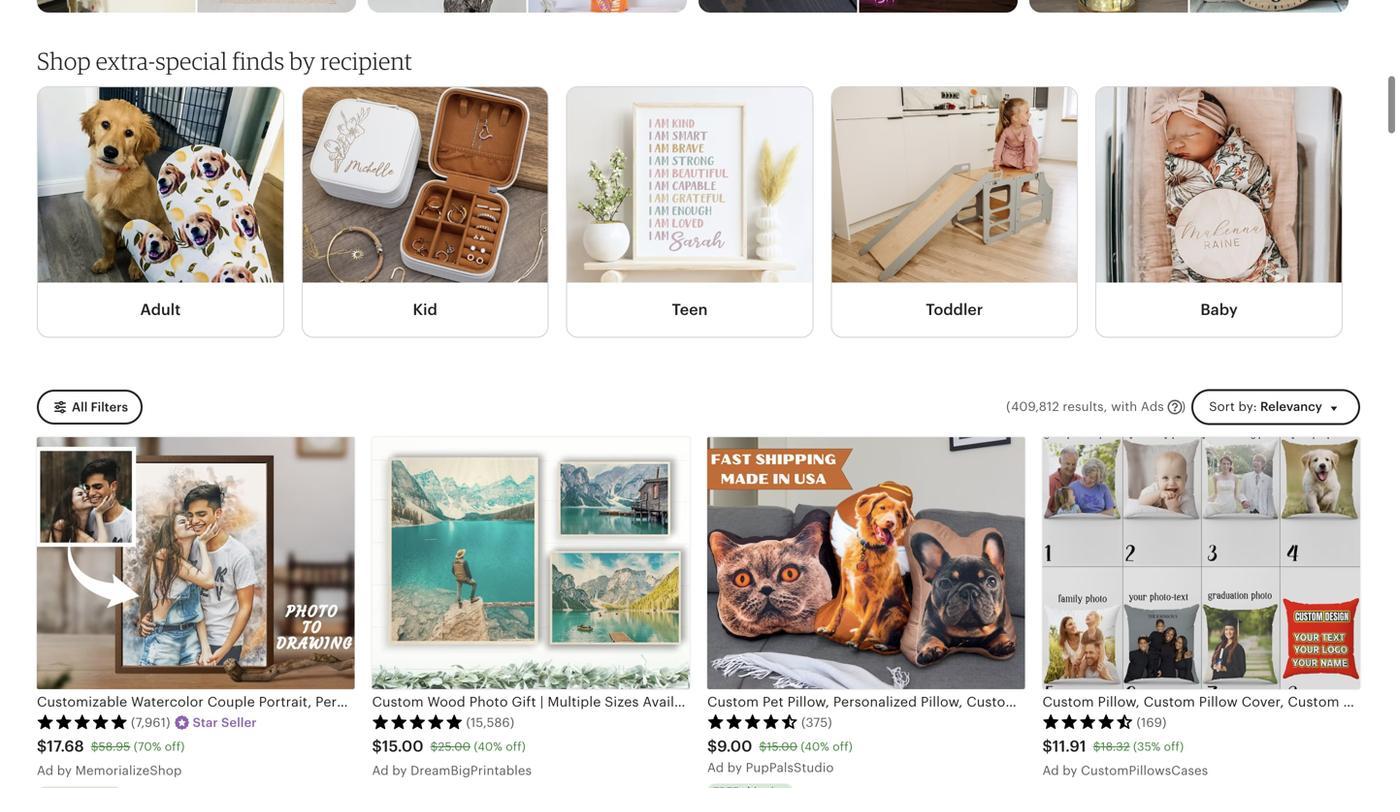 Task type: describe. For each thing, give the bounding box(es) containing it.
(375)
[[802, 716, 832, 731]]

custom pet pillow, personalized pillow, custom shaped pillow, pet memorial gift, dog throw pillow, cat pillow, pet lover gift, made in usa image
[[707, 437, 1025, 690]]

(35%
[[1133, 741, 1161, 754]]

(169)
[[1137, 716, 1167, 731]]

)
[[1182, 400, 1186, 415]]

by:
[[1239, 400, 1258, 415]]

dreambigprintables
[[411, 764, 532, 779]]

(40% for 9.00
[[801, 741, 830, 754]]

b for 11.91
[[1063, 764, 1071, 779]]

memorializeshop
[[75, 764, 182, 779]]

with ads
[[1111, 400, 1164, 415]]

0 horizontal spatial 15.00
[[382, 738, 424, 756]]

ads
[[1141, 400, 1164, 415]]

b for 17.68
[[57, 764, 65, 779]]

$ inside the $ 11.91 $ 18.32 (35% off)
[[1093, 741, 1101, 754]]

modern textile vase in the "orange wild flowers" print, contemporary home decor, alternative fabric vase image
[[528, 0, 688, 13]]

$ 9.00 $ 15.00 (40% off) a d b y puppalsstudio
[[707, 738, 853, 776]]

sort by: relevancy
[[1209, 400, 1323, 415]]

off) for 15.00
[[506, 741, 526, 754]]

all filters button
[[37, 390, 143, 425]]

oushak rug, vintage rug, 7x10 antique rug, anatolian rug, 7x10 turkish rug, bohemian rug, living room rug, rugs, turkey rug,natural rug,1277 image
[[197, 0, 357, 13]]

shop extra-special finds by recipient
[[37, 47, 413, 75]]

the original macrame fruit and veggie hammock, hanging fruit basket, under cabinet, kitchen counter space saver, kitchen and dining image
[[36, 0, 196, 13]]

kid
[[413, 301, 438, 319]]

finds
[[232, 47, 285, 75]]

customizable watercolor couple portrait, personalized lovers artwork on framed canvas, unique engagement illustration poster from photo image
[[37, 437, 355, 690]]

$ 17.68 $ 58.95 (70% off)
[[37, 738, 185, 756]]

custom pillow, custom pillow cover, custom pillow case, custom pet pillow using pet photo + name custom cat dog pillow personalized cat image
[[1043, 437, 1361, 690]]

$ 15.00 $ 25.00 (40% off)
[[372, 738, 526, 756]]

18.32
[[1101, 741, 1130, 754]]

(7,961)
[[131, 716, 170, 731]]

a inside '$ 9.00 $ 15.00 (40% off) a d b y puppalsstudio'
[[707, 761, 716, 776]]

y for 15.00
[[400, 764, 407, 779]]

25.00
[[438, 741, 471, 754]]

y for 11.91
[[1071, 764, 1078, 779]]

a for 17.68
[[37, 764, 46, 779]]

shop
[[37, 47, 91, 75]]

a d b y dreambigprintables
[[372, 764, 532, 779]]

4.5 out of 5 stars image for 11.91
[[1043, 715, 1134, 730]]

5 out of 5 stars image for 15.00
[[372, 715, 463, 730]]

seller
[[221, 716, 257, 731]]

y for 17.68
[[65, 764, 72, 779]]

off) for 17.68
[[165, 741, 185, 754]]

b inside '$ 9.00 $ 15.00 (40% off) a d b y puppalsstudio'
[[728, 761, 736, 776]]

b for 15.00
[[392, 764, 400, 779]]

all filters
[[72, 400, 128, 415]]

extra-
[[96, 47, 156, 75]]

a for 11.91
[[1043, 764, 1052, 779]]

recipient
[[321, 47, 413, 75]]

d for 15.00
[[381, 764, 389, 779]]



Task type: locate. For each thing, give the bounding box(es) containing it.
a down the $ 11.91 $ 18.32 (35% off)
[[1043, 764, 1052, 779]]

(70%
[[134, 741, 162, 754]]

d for 11.91
[[1051, 764, 1059, 779]]

y down 17.68
[[65, 764, 72, 779]]

11.91
[[1053, 738, 1087, 756]]

grey-red, puristic sculpture in the wind made of paper mache, contemporary art, unique, original, scandinavian living, original image
[[367, 0, 526, 13]]

star
[[193, 716, 218, 731]]

(40% inside '$ 9.00 $ 15.00 (40% off) a d b y puppalsstudio'
[[801, 741, 830, 754]]

17.68
[[47, 738, 84, 756]]

custompillowscases
[[1081, 764, 1208, 779]]

1 horizontal spatial 4.5 out of 5 stars image
[[1043, 715, 1134, 730]]

vintage style farmhouse christmas vase, christmas decor, rustic christmas vase, christmas floral arrangement, hostess gift image
[[1029, 0, 1188, 13]]

5 out of 5 stars image for 17.68
[[37, 715, 128, 730]]

off) right (35%
[[1164, 741, 1184, 754]]

y
[[735, 761, 742, 776], [65, 764, 72, 779], [400, 764, 407, 779], [1071, 764, 1078, 779]]

1 horizontal spatial 15.00
[[767, 741, 798, 754]]

teen
[[672, 301, 708, 319]]

1 off) from the left
[[165, 741, 185, 754]]

a for 15.00
[[372, 764, 381, 779]]

58.95
[[99, 741, 130, 754]]

1 5 out of 5 stars image from the left
[[37, 715, 128, 730]]

1 4.5 out of 5 stars image from the left
[[707, 715, 799, 730]]

d
[[716, 761, 724, 776], [45, 764, 54, 779], [381, 764, 389, 779], [1051, 764, 1059, 779]]

off) for 9.00
[[833, 741, 853, 754]]

1 horizontal spatial (40%
[[801, 741, 830, 754]]

b down $ 15.00 $ 25.00 (40% off)
[[392, 764, 400, 779]]

2 (40% from the left
[[801, 741, 830, 754]]

a down $ 15.00 $ 25.00 (40% off)
[[372, 764, 381, 779]]

5 out of 5 stars image
[[37, 715, 128, 730], [372, 715, 463, 730]]

2 off) from the left
[[506, 741, 526, 754]]

$ inside $ 15.00 $ 25.00 (40% off)
[[430, 741, 438, 754]]

a d b y custompillowscases
[[1043, 764, 1208, 779]]

custom wood photo gift | multiple sizes available | picture frames personalized | photo print | gift for husband | gift for anniversary image
[[372, 437, 690, 690]]

off) up 'puppalsstudio'
[[833, 741, 853, 754]]

1 horizontal spatial 5 out of 5 stars image
[[372, 715, 463, 730]]

0 horizontal spatial 5 out of 5 stars image
[[37, 715, 128, 730]]

star seller
[[193, 716, 257, 731]]

d down $ 15.00 $ 25.00 (40% off)
[[381, 764, 389, 779]]

409,812
[[1011, 400, 1060, 415]]

a down "$ 17.68 $ 58.95 (70% off)"
[[37, 764, 46, 779]]

results,
[[1063, 400, 1108, 415]]

off) down (15,586)
[[506, 741, 526, 754]]

1 (40% from the left
[[474, 741, 503, 754]]

off) inside "$ 17.68 $ 58.95 (70% off)"
[[165, 741, 185, 754]]

(40% down (375)
[[801, 741, 830, 754]]

a d b y memorializeshop
[[37, 764, 182, 779]]

4.5 out of 5 stars image
[[707, 715, 799, 730], [1043, 715, 1134, 730]]

special
[[156, 47, 227, 75]]

4.5 out of 5 stars image up 9.00
[[707, 715, 799, 730]]

d down 11.91
[[1051, 764, 1059, 779]]

0 horizontal spatial (40%
[[474, 741, 503, 754]]

(15,586)
[[466, 716, 515, 731]]

2 4.5 out of 5 stars image from the left
[[1043, 715, 1134, 730]]

b
[[728, 761, 736, 776], [57, 764, 65, 779], [392, 764, 400, 779], [1063, 764, 1071, 779]]

2 5 out of 5 stars image from the left
[[372, 715, 463, 730]]

$ 11.91 $ 18.32 (35% off)
[[1043, 738, 1184, 756]]

d for 17.68
[[45, 764, 54, 779]]

b down 17.68
[[57, 764, 65, 779]]

4.5 out of 5 stars image for 9.00
[[707, 715, 799, 730]]

puppalsstudio
[[746, 761, 834, 776]]

4.5 out of 5 stars image up 11.91
[[1043, 715, 1134, 730]]

(40% down (15,586)
[[474, 741, 503, 754]]

( 409,812 results,
[[1006, 400, 1108, 415]]

$
[[37, 738, 47, 756], [372, 738, 382, 756], [707, 738, 717, 756], [1043, 738, 1053, 756], [91, 741, 99, 754], [430, 741, 438, 754], [759, 741, 767, 754], [1093, 741, 1101, 754]]

adult
[[140, 301, 181, 319]]

family christmas ornament - personalized ornament with names - christmas tree ornament image
[[698, 0, 857, 13]]

d down 9.00
[[716, 761, 724, 776]]

all
[[72, 400, 88, 415]]

off) for 11.91
[[1164, 741, 1184, 754]]

filters
[[91, 400, 128, 415]]

baby
[[1201, 301, 1238, 319]]

5 out of 5 stars image up 17.68
[[37, 715, 128, 730]]

y down 9.00
[[735, 761, 742, 776]]

a
[[707, 761, 716, 776], [37, 764, 46, 779], [372, 764, 381, 779], [1043, 764, 1052, 779]]

b down 11.91
[[1063, 764, 1071, 779]]

y inside '$ 9.00 $ 15.00 (40% off) a d b y puppalsstudio'
[[735, 761, 742, 776]]

(40% inside $ 15.00 $ 25.00 (40% off)
[[474, 741, 503, 754]]

off) right (70%
[[165, 741, 185, 754]]

15.00 inside '$ 9.00 $ 15.00 (40% off) a d b y puppalsstudio'
[[767, 741, 798, 754]]

(40%
[[474, 741, 503, 754], [801, 741, 830, 754]]

with
[[1111, 400, 1138, 415]]

18 inch clock, wooden clock,farmhouse decor, large wall clock, rustic wall clock, clock with minute marks, fireplace mantle decor image
[[1190, 0, 1350, 13]]

d inside '$ 9.00 $ 15.00 (40% off) a d b y puppalsstudio'
[[716, 761, 724, 776]]

custom neon sign | neon sign | wedding signs | name neon sign | led neon light sign | wedding bridesmaid gifts | wall decor | home decor image
[[859, 0, 1019, 13]]

15.00
[[382, 738, 424, 756], [767, 741, 798, 754]]

off)
[[165, 741, 185, 754], [506, 741, 526, 754], [833, 741, 853, 754], [1164, 741, 1184, 754]]

(
[[1006, 400, 1011, 415]]

off) inside $ 15.00 $ 25.00 (40% off)
[[506, 741, 526, 754]]

relevancy
[[1261, 400, 1323, 415]]

15.00 up 'puppalsstudio'
[[767, 741, 798, 754]]

d down 17.68
[[45, 764, 54, 779]]

(40% for 15.00
[[474, 741, 503, 754]]

9.00
[[717, 738, 753, 756]]

4 off) from the left
[[1164, 741, 1184, 754]]

5 out of 5 stars image up $ 15.00 $ 25.00 (40% off)
[[372, 715, 463, 730]]

y down $ 15.00 $ 25.00 (40% off)
[[400, 764, 407, 779]]

b down 9.00
[[728, 761, 736, 776]]

a left 'puppalsstudio'
[[707, 761, 716, 776]]

by
[[290, 47, 316, 75]]

off) inside '$ 9.00 $ 15.00 (40% off) a d b y puppalsstudio'
[[833, 741, 853, 754]]

$ inside "$ 17.68 $ 58.95 (70% off)"
[[91, 741, 99, 754]]

3 off) from the left
[[833, 741, 853, 754]]

toddler
[[926, 301, 983, 319]]

15.00 left 25.00
[[382, 738, 424, 756]]

0 horizontal spatial 4.5 out of 5 stars image
[[707, 715, 799, 730]]

sort
[[1209, 400, 1235, 415]]

off) inside the $ 11.91 $ 18.32 (35% off)
[[1164, 741, 1184, 754]]

y down 11.91
[[1071, 764, 1078, 779]]



Task type: vqa. For each thing, say whether or not it's contained in the screenshot.
$ 9.00 $ 15.00 (40% off) a d b y PupPalsStudio
yes



